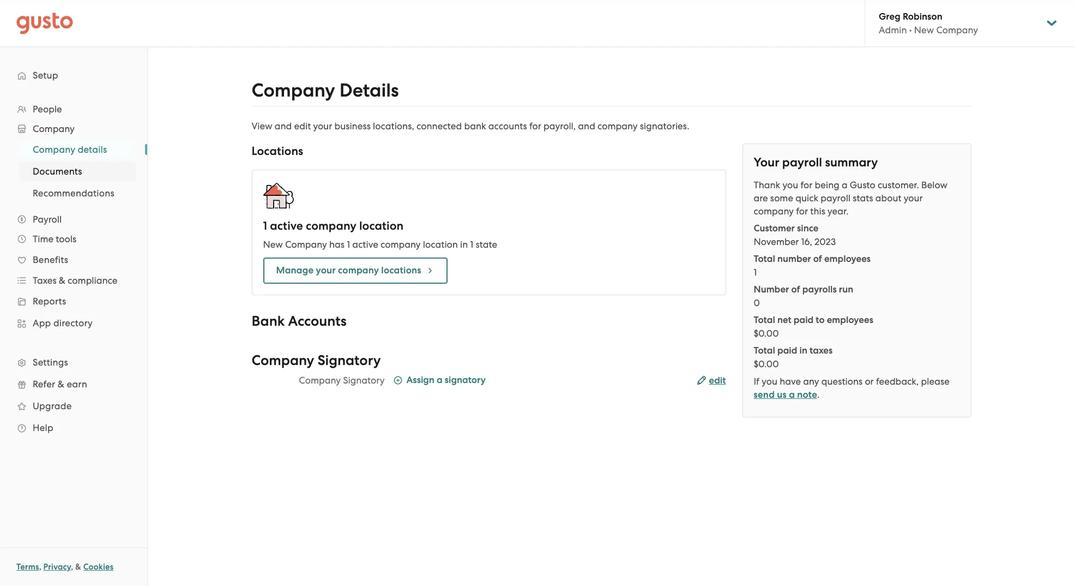 Task type: describe. For each thing, give the bounding box(es) containing it.
1 vertical spatial company signatory
[[299, 375, 385, 386]]

payrolls
[[803, 284, 837, 295]]

below
[[922, 180, 948, 190]]

bank
[[465, 121, 487, 131]]

tools
[[56, 234, 76, 244]]

customer since november 16, 2023
[[754, 223, 837, 247]]

payroll button
[[11, 210, 136, 229]]

net
[[778, 314, 792, 326]]

company button
[[11, 119, 136, 139]]

1 , from the left
[[39, 562, 41, 572]]

benefits link
[[11, 250, 136, 270]]

your
[[754, 155, 780, 170]]

time tools button
[[11, 229, 136, 249]]

0 vertical spatial signatory
[[318, 352, 381, 369]]

0 vertical spatial of
[[814, 253, 823, 265]]

paid inside 'total net paid to employees $0.00'
[[794, 314, 814, 326]]

greg robinson admin • new company
[[880, 11, 979, 35]]

app directory link
[[11, 313, 136, 333]]

app
[[33, 318, 51, 328]]

accounts
[[489, 121, 528, 131]]

some
[[771, 193, 794, 204]]

app directory
[[33, 318, 93, 328]]

privacy link
[[43, 562, 71, 572]]

1 vertical spatial for
[[801, 180, 813, 190]]

payroll inside the thank you for being a gusto customer. below are some quick payroll stats about your company for this year.
[[821, 193, 851, 204]]

details
[[340, 79, 399, 101]]

1 active company location
[[263, 219, 404, 233]]

greg
[[880, 11, 901, 22]]

documents
[[33, 166, 82, 177]]

summary
[[826, 155, 879, 170]]

people
[[33, 104, 62, 115]]

payroll,
[[544, 121, 576, 131]]

earn
[[67, 379, 87, 390]]

feedback,
[[877, 376, 920, 387]]

your inside the thank you for being a gusto customer. below are some quick payroll stats about your company for this year.
[[905, 193, 924, 204]]

being
[[815, 180, 840, 190]]

setup link
[[11, 65, 136, 85]]

total for number
[[754, 253, 776, 265]]

company inside dropdown button
[[33, 123, 75, 134]]

help link
[[11, 418, 136, 438]]

bank accounts
[[252, 313, 347, 330]]

have
[[780, 376, 802, 387]]

0 horizontal spatial active
[[270, 219, 303, 233]]

accounts
[[288, 313, 347, 330]]

refer & earn link
[[11, 374, 136, 394]]

has
[[330, 239, 345, 250]]

taxes
[[810, 345, 833, 356]]

state
[[476, 239, 498, 250]]

any
[[804, 376, 820, 387]]

reports link
[[11, 291, 136, 311]]

company details
[[33, 144, 107, 155]]

0 vertical spatial your
[[313, 121, 332, 131]]

us
[[778, 389, 787, 400]]

taxes & compliance button
[[11, 271, 136, 290]]

locations
[[382, 265, 422, 276]]

& for compliance
[[59, 275, 65, 286]]

edit button
[[698, 374, 727, 387]]

locations
[[252, 144, 304, 158]]

thank you for being a gusto customer. below are some quick payroll stats about your company for this year.
[[754, 180, 948, 217]]

gusto
[[851, 180, 876, 190]]

time
[[33, 234, 54, 244]]

total for paid
[[754, 345, 776, 356]]

if you have any questions or feedback, please send us a note .
[[754, 376, 950, 400]]

upgrade link
[[11, 396, 136, 416]]

cookies button
[[83, 560, 114, 573]]

this
[[811, 206, 826, 217]]

company details
[[252, 79, 399, 101]]

quick
[[796, 193, 819, 204]]

employees inside total number of employees 1 number of payrolls run 0
[[825, 253, 871, 265]]

module__icon___go7vc image
[[394, 376, 402, 385]]

cookies
[[83, 562, 114, 572]]

home image
[[16, 12, 73, 34]]

recommendations link
[[20, 183, 136, 203]]

assign
[[407, 374, 435, 386]]

in inside total paid in taxes $0.00
[[800, 345, 808, 356]]

admin
[[880, 25, 908, 35]]

view and edit your business locations, connected bank accounts for payroll, and company signatories.
[[252, 121, 690, 131]]

0 vertical spatial payroll
[[783, 155, 823, 170]]

setup
[[33, 70, 58, 81]]

thank
[[754, 180, 781, 190]]

if
[[754, 376, 760, 387]]

time tools
[[33, 234, 76, 244]]

business
[[335, 121, 371, 131]]

your payroll summary
[[754, 155, 879, 170]]

are
[[754, 193, 769, 204]]

signatory
[[445, 374, 486, 386]]

gusto navigation element
[[0, 47, 147, 456]]

assign a signatory button
[[394, 374, 486, 388]]

company inside the thank you for being a gusto customer. below are some quick payroll stats about your company for this year.
[[754, 206, 794, 217]]

edit inside button
[[710, 375, 727, 386]]

a inside the thank you for being a gusto customer. below are some quick payroll stats about your company for this year.
[[842, 180, 848, 190]]

refer
[[33, 379, 55, 390]]

0 horizontal spatial in
[[461, 239, 468, 250]]

new inside greg robinson admin • new company
[[915, 25, 935, 35]]

manage
[[276, 265, 314, 276]]

2 vertical spatial for
[[797, 206, 809, 217]]

to
[[816, 314, 825, 326]]

paid inside total paid in taxes $0.00
[[778, 345, 798, 356]]

assign a signatory
[[407, 374, 486, 386]]

company left signatories.
[[598, 121, 638, 131]]

stats
[[854, 193, 874, 204]]

0 horizontal spatial location
[[360, 219, 404, 233]]

compliance
[[68, 275, 118, 286]]

1 vertical spatial active
[[353, 239, 379, 250]]

send
[[754, 389, 775, 400]]

number
[[754, 284, 790, 295]]



Task type: vqa. For each thing, say whether or not it's contained in the screenshot.
In
yes



Task type: locate. For each thing, give the bounding box(es) containing it.
signatory left module__icon___go7vc
[[343, 375, 385, 386]]

your down has
[[316, 265, 336, 276]]

your left business
[[313, 121, 332, 131]]

1 horizontal spatial active
[[353, 239, 379, 250]]

1 horizontal spatial of
[[814, 253, 823, 265]]

settings link
[[11, 352, 136, 372]]

in left taxes in the right bottom of the page
[[800, 345, 808, 356]]

employees
[[825, 253, 871, 265], [828, 314, 874, 326]]

signatory
[[318, 352, 381, 369], [343, 375, 385, 386]]

note
[[798, 389, 818, 400]]

a right assign
[[437, 374, 443, 386]]

2 vertical spatial your
[[316, 265, 336, 276]]

your
[[313, 121, 332, 131], [905, 193, 924, 204], [316, 265, 336, 276]]

company up locations
[[381, 239, 421, 250]]

0 vertical spatial active
[[270, 219, 303, 233]]

taxes & compliance
[[33, 275, 118, 286]]

&
[[59, 275, 65, 286], [58, 379, 64, 390], [75, 562, 81, 572]]

1 and from the left
[[275, 121, 292, 131]]

1 horizontal spatial location
[[423, 239, 458, 250]]

list containing company details
[[0, 139, 147, 204]]

2 and from the left
[[579, 121, 596, 131]]

company
[[598, 121, 638, 131], [754, 206, 794, 217], [306, 219, 357, 233], [381, 239, 421, 250], [338, 265, 379, 276]]

privacy
[[43, 562, 71, 572]]

terms link
[[16, 562, 39, 572]]

for up quick
[[801, 180, 813, 190]]

and
[[275, 121, 292, 131], [579, 121, 596, 131]]

in
[[461, 239, 468, 250], [800, 345, 808, 356]]

total inside total number of employees 1 number of payrolls run 0
[[754, 253, 776, 265]]

active up manage your company locations link
[[353, 239, 379, 250]]

1 vertical spatial your
[[905, 193, 924, 204]]

total down november
[[754, 253, 776, 265]]

a
[[842, 180, 848, 190], [437, 374, 443, 386], [790, 389, 796, 400]]

0 vertical spatial company signatory
[[252, 352, 381, 369]]

and right payroll,
[[579, 121, 596, 131]]

0 horizontal spatial and
[[275, 121, 292, 131]]

manage your company locations
[[276, 265, 422, 276]]

your down the customer.
[[905, 193, 924, 204]]

1 vertical spatial $0.00
[[754, 358, 779, 369]]

paid left to
[[794, 314, 814, 326]]

reports
[[33, 296, 66, 307]]

1 vertical spatial signatory
[[343, 375, 385, 386]]

0 vertical spatial edit
[[294, 121, 311, 131]]

2 vertical spatial total
[[754, 345, 776, 356]]

since
[[798, 223, 819, 234]]

list containing customer since
[[754, 222, 961, 370]]

you inside the thank you for being a gusto customer. below are some quick payroll stats about your company for this year.
[[783, 180, 799, 190]]

1 horizontal spatial and
[[579, 121, 596, 131]]

2 $0.00 from the top
[[754, 358, 779, 369]]

upgrade
[[33, 400, 72, 411]]

about
[[876, 193, 902, 204]]

0 horizontal spatial a
[[437, 374, 443, 386]]

& left the earn
[[58, 379, 64, 390]]

directory
[[53, 318, 93, 328]]

location left state
[[423, 239, 458, 250]]

& for earn
[[58, 379, 64, 390]]

$0.00 inside total paid in taxes $0.00
[[754, 358, 779, 369]]

in left state
[[461, 239, 468, 250]]

send us a note link
[[754, 389, 818, 400]]

view
[[252, 121, 273, 131]]

you inside if you have any questions or feedback, please send us a note .
[[762, 376, 778, 387]]

paid down 'net' on the right
[[778, 345, 798, 356]]

& left cookies button
[[75, 562, 81, 572]]

number
[[778, 253, 812, 265]]

recommendations
[[33, 188, 114, 199]]

1 horizontal spatial in
[[800, 345, 808, 356]]

of
[[814, 253, 823, 265], [792, 284, 801, 295]]

employees inside 'total net paid to employees $0.00'
[[828, 314, 874, 326]]

location up new company has 1 active company location in 1 state at top
[[360, 219, 404, 233]]

terms
[[16, 562, 39, 572]]

a right the being on the right
[[842, 180, 848, 190]]

total for net
[[754, 314, 776, 326]]

edit up locations at the top left of page
[[294, 121, 311, 131]]

1 vertical spatial paid
[[778, 345, 798, 356]]

1 horizontal spatial new
[[915, 25, 935, 35]]

total down 0
[[754, 314, 776, 326]]

documents link
[[20, 162, 136, 181]]

1 horizontal spatial you
[[783, 180, 799, 190]]

a inside assign a signatory button
[[437, 374, 443, 386]]

0 vertical spatial paid
[[794, 314, 814, 326]]

1 $0.00 from the top
[[754, 328, 779, 339]]

of left payrolls
[[792, 284, 801, 295]]

, left the privacy
[[39, 562, 41, 572]]

& right taxes
[[59, 275, 65, 286]]

1 vertical spatial of
[[792, 284, 801, 295]]

0
[[754, 297, 761, 308]]

manage your company locations link
[[263, 258, 448, 284]]

1 vertical spatial payroll
[[821, 193, 851, 204]]

new
[[915, 25, 935, 35], [263, 239, 283, 250]]

$0.00 up 'if'
[[754, 358, 779, 369]]

3 total from the top
[[754, 345, 776, 356]]

bank
[[252, 313, 285, 330]]

0 horizontal spatial ,
[[39, 562, 41, 572]]

0 vertical spatial for
[[530, 121, 542, 131]]

help
[[33, 422, 53, 433]]

edit
[[294, 121, 311, 131], [710, 375, 727, 386]]

0 vertical spatial &
[[59, 275, 65, 286]]

1 vertical spatial in
[[800, 345, 808, 356]]

0 horizontal spatial of
[[792, 284, 801, 295]]

2 , from the left
[[71, 562, 73, 572]]

new up manage
[[263, 239, 283, 250]]

new company has 1 active company location in 1 state
[[263, 239, 498, 250]]

payroll up the being on the right
[[783, 155, 823, 170]]

1 vertical spatial new
[[263, 239, 283, 250]]

connected
[[417, 121, 462, 131]]

1 vertical spatial &
[[58, 379, 64, 390]]

16,
[[802, 236, 813, 247]]

1 vertical spatial a
[[437, 374, 443, 386]]

run
[[840, 284, 854, 295]]

payroll
[[33, 214, 62, 225]]

, left cookies button
[[71, 562, 73, 572]]

new down the robinson
[[915, 25, 935, 35]]

1 total from the top
[[754, 253, 776, 265]]

0 vertical spatial a
[[842, 180, 848, 190]]

1 vertical spatial you
[[762, 376, 778, 387]]

total inside total paid in taxes $0.00
[[754, 345, 776, 356]]

2 horizontal spatial a
[[842, 180, 848, 190]]

2023
[[815, 236, 837, 247]]

1 horizontal spatial edit
[[710, 375, 727, 386]]

settings
[[33, 357, 68, 368]]

,
[[39, 562, 41, 572], [71, 562, 73, 572]]

& inside dropdown button
[[59, 275, 65, 286]]

company signatory
[[252, 352, 381, 369], [299, 375, 385, 386]]

1 vertical spatial location
[[423, 239, 458, 250]]

0 vertical spatial you
[[783, 180, 799, 190]]

payroll up year.
[[821, 193, 851, 204]]

0 vertical spatial $0.00
[[754, 328, 779, 339]]

total up 'if'
[[754, 345, 776, 356]]

0 vertical spatial new
[[915, 25, 935, 35]]

company
[[937, 25, 979, 35], [252, 79, 335, 101], [33, 123, 75, 134], [33, 144, 75, 155], [285, 239, 327, 250], [252, 352, 314, 369], [299, 375, 341, 386]]

total paid in taxes $0.00
[[754, 345, 833, 369]]

$0.00 inside 'total net paid to employees $0.00'
[[754, 328, 779, 339]]

and right 'view'
[[275, 121, 292, 131]]

edit left 'if'
[[710, 375, 727, 386]]

2 total from the top
[[754, 314, 776, 326]]

for left payroll,
[[530, 121, 542, 131]]

0 vertical spatial employees
[[825, 253, 871, 265]]

company inside greg robinson admin • new company
[[937, 25, 979, 35]]

total number of employees 1 number of payrolls run 0
[[754, 253, 871, 308]]

signatory down 'accounts' at the left bottom
[[318, 352, 381, 369]]

questions
[[822, 376, 863, 387]]

of down the 2023
[[814, 253, 823, 265]]

company up has
[[306, 219, 357, 233]]

1 vertical spatial total
[[754, 314, 776, 326]]

refer & earn
[[33, 379, 87, 390]]

list containing people
[[0, 99, 147, 439]]

2 vertical spatial a
[[790, 389, 796, 400]]

company down has
[[338, 265, 379, 276]]

•
[[910, 25, 913, 35]]

0 vertical spatial total
[[754, 253, 776, 265]]

company down some
[[754, 206, 794, 217]]

terms , privacy , & cookies
[[16, 562, 114, 572]]

you for us
[[762, 376, 778, 387]]

you up some
[[783, 180, 799, 190]]

locations,
[[373, 121, 415, 131]]

0 vertical spatial location
[[360, 219, 404, 233]]

1 horizontal spatial a
[[790, 389, 796, 400]]

0 horizontal spatial you
[[762, 376, 778, 387]]

employees down the 2023
[[825, 253, 871, 265]]

1 inside total number of employees 1 number of payrolls run 0
[[754, 267, 758, 278]]

paid
[[794, 314, 814, 326], [778, 345, 798, 356]]

0 horizontal spatial new
[[263, 239, 283, 250]]

list
[[0, 99, 147, 439], [0, 139, 147, 204], [754, 222, 961, 370]]

you
[[783, 180, 799, 190], [762, 376, 778, 387]]

robinson
[[904, 11, 943, 22]]

2 vertical spatial &
[[75, 562, 81, 572]]

1 vertical spatial employees
[[828, 314, 874, 326]]

you for some
[[783, 180, 799, 190]]

year.
[[828, 206, 849, 217]]

1 vertical spatial edit
[[710, 375, 727, 386]]

active up manage
[[270, 219, 303, 233]]

customer
[[754, 223, 796, 234]]

a inside if you have any questions or feedback, please send us a note .
[[790, 389, 796, 400]]

you right 'if'
[[762, 376, 778, 387]]

0 vertical spatial in
[[461, 239, 468, 250]]

for down quick
[[797, 206, 809, 217]]

customer.
[[878, 180, 920, 190]]

total inside 'total net paid to employees $0.00'
[[754, 314, 776, 326]]

people button
[[11, 99, 136, 119]]

please
[[922, 376, 950, 387]]

$0.00 down 'net' on the right
[[754, 328, 779, 339]]

location
[[360, 219, 404, 233], [423, 239, 458, 250]]

1 horizontal spatial ,
[[71, 562, 73, 572]]

0 horizontal spatial edit
[[294, 121, 311, 131]]

a right us
[[790, 389, 796, 400]]

employees right to
[[828, 314, 874, 326]]



